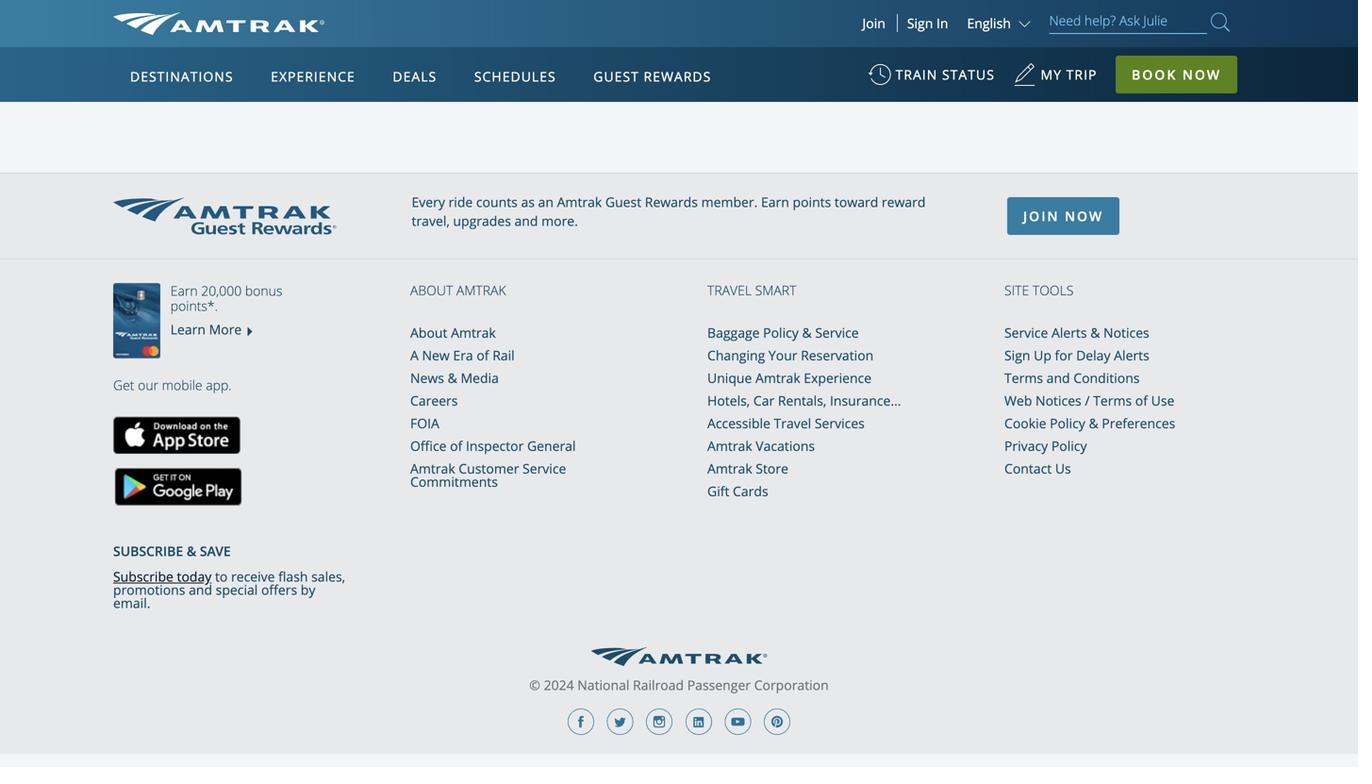 Task type: locate. For each thing, give the bounding box(es) containing it.
travel up baggage
[[708, 281, 752, 299]]

member.
[[702, 193, 758, 211]]

notices down the terms and conditions link
[[1036, 392, 1082, 410]]

and inside 'service alerts & notices sign up for delay alerts terms and conditions web notices / terms of use cookie policy & preferences privacy policy contact us'
[[1047, 369, 1071, 387]]

and inside to receive flash sales, promotions and special offers by email.
[[189, 581, 212, 599]]

book
[[1132, 66, 1178, 84]]

(sea)
[[698, 77, 729, 95]]

earn left the 20,000
[[171, 282, 198, 300]]

join now link
[[1008, 197, 1120, 235]]

about amtrak
[[410, 281, 506, 299]]

earn inside the every ride counts as an amtrak guest rewards member. earn points toward reward travel, upgrades and more.
[[762, 193, 790, 211]]

amtrak on facebook image
[[568, 709, 594, 735]]

Please enter your search item search field
[[1050, 9, 1208, 34]]

- inside olympia-lacey, wa (olw) tacoma, wa (tac) tukwila, wa (tuk) seattle, wa - king street station (sea)
[[573, 77, 577, 95]]

amtrak guest rewards preferred mastercard image
[[113, 283, 170, 359]]

earn left points
[[762, 193, 790, 211]]

by
[[301, 581, 316, 599]]

0 vertical spatial travel
[[708, 281, 752, 299]]

0 vertical spatial policy
[[764, 324, 799, 342]]

or
[[167, 9, 185, 27], [202, 32, 221, 50], [182, 54, 201, 72]]

wa down (stw)
[[973, 32, 994, 50]]

notices
[[1104, 324, 1150, 342], [1036, 392, 1082, 410]]

vancouver, down bellingham,
[[878, 77, 946, 95]]

of right office on the bottom
[[450, 437, 463, 455]]

wa down lacey,
[[555, 32, 576, 50]]

book now button
[[1116, 56, 1238, 93]]

guest
[[594, 67, 640, 85], [606, 193, 642, 211]]

0 vertical spatial terms
[[1005, 369, 1044, 387]]

0 vertical spatial alerts
[[1052, 324, 1088, 342]]

or right city,
[[202, 32, 221, 50]]

1 vertical spatial sign
[[1005, 346, 1031, 364]]

1 vertical spatial rewards
[[645, 193, 698, 211]]

join inside join now link
[[1024, 207, 1060, 225]]

olympia-
[[500, 9, 556, 27]]

about up new
[[410, 324, 448, 342]]

& up delay
[[1091, 324, 1101, 342]]

join left sign in button at the top right of page
[[863, 14, 886, 32]]

wa left (van)
[[194, 77, 215, 95]]

inspector
[[466, 437, 524, 455]]

1 horizontal spatial service
[[816, 324, 859, 342]]

1 horizontal spatial join
[[1024, 207, 1060, 225]]

guest inside guest rewards popup button
[[594, 67, 640, 85]]

- for city,
[[204, 54, 208, 72]]

travel
[[708, 281, 752, 299], [774, 414, 812, 432]]

today
[[177, 568, 212, 586]]

& up changing your reservation link
[[803, 324, 812, 342]]

& inside 'about amtrak a new era of rail news & media careers foia office of inspector general amtrak customer service commitments'
[[448, 369, 458, 387]]

rewards inside the every ride counts as an amtrak guest rewards member. earn points toward reward travel, upgrades and more.
[[645, 193, 698, 211]]

1 vertical spatial alerts
[[1115, 346, 1150, 364]]

0 vertical spatial guest
[[594, 67, 640, 85]]

1 vertical spatial join
[[1024, 207, 1060, 225]]

1 vancouver, from the left
[[123, 77, 191, 95]]

1 horizontal spatial vancouver,
[[878, 77, 946, 95]]

2 vancouver, from the left
[[878, 77, 946, 95]]

policy
[[764, 324, 799, 342], [1050, 414, 1086, 432], [1052, 437, 1088, 455]]

and left to
[[189, 581, 212, 599]]

0 horizontal spatial amtrak image
[[113, 12, 325, 35]]

and
[[515, 212, 538, 230], [1047, 369, 1071, 387], [189, 581, 212, 599]]

- for tukwila,
[[573, 77, 577, 95]]

terms up web
[[1005, 369, 1044, 387]]

amtrak inside the every ride counts as an amtrak guest rewards member. earn points toward reward travel, upgrades and more.
[[557, 193, 602, 211]]

insurance...
[[830, 392, 902, 410]]

0 vertical spatial experience
[[271, 67, 356, 85]]

0 vertical spatial of
[[477, 346, 489, 364]]

2 vertical spatial and
[[189, 581, 212, 599]]

travel up vacations
[[774, 414, 812, 432]]

(olw)
[[621, 9, 658, 27]]

about
[[410, 281, 453, 299], [410, 324, 448, 342]]

alerts up for
[[1052, 324, 1088, 342]]

1 vertical spatial policy
[[1050, 414, 1086, 432]]

and down as on the left top of page
[[515, 212, 538, 230]]

1 horizontal spatial and
[[515, 212, 538, 230]]

wa up bc
[[953, 54, 974, 72]]

0 horizontal spatial join
[[863, 14, 886, 32]]

sign left in
[[908, 14, 934, 32]]

- inside "stanwood, wa (stw) mount vernon, wa (mvw) bellingham, wa (bel) vancouver, bc - pacific central station (vac)"
[[970, 77, 974, 95]]

1 vertical spatial experience
[[804, 369, 872, 387]]

careers link
[[410, 392, 458, 410]]

offers
[[261, 581, 297, 599]]

baggage policy & service changing your reservation unique amtrak experience hotels, car rentals, insurance... accessible travel services amtrak vacations amtrak store gift cards
[[708, 324, 902, 500]]

1 vertical spatial about
[[410, 324, 448, 342]]

mobile
[[162, 376, 203, 394]]

service inside 'about amtrak a new era of rail news & media careers foia office of inspector general amtrak customer service commitments'
[[523, 460, 567, 478]]

of inside 'service alerts & notices sign up for delay alerts terms and conditions web notices / terms of use cookie policy & preferences privacy policy contact us'
[[1136, 392, 1148, 410]]

service up up
[[1005, 324, 1049, 342]]

wa inside salem, or - amtrak station (slm) oregon city, or (orc) portland, or - union station (pdx) vancouver, wa (van)
[[194, 77, 215, 95]]

wa down "tacoma, wa (tac)" link
[[553, 54, 574, 72]]

central
[[1020, 77, 1064, 95]]

1 about from the top
[[410, 281, 453, 299]]

preferences
[[1102, 414, 1176, 432]]

1 horizontal spatial terms
[[1094, 392, 1133, 410]]

baggage policy & service link
[[708, 324, 859, 342]]

0 horizontal spatial terms
[[1005, 369, 1044, 387]]

of left use
[[1136, 392, 1148, 410]]

2 about from the top
[[410, 324, 448, 342]]

- right bc
[[970, 77, 974, 95]]

notices up delay
[[1104, 324, 1150, 342]]

terms down the conditions
[[1094, 392, 1133, 410]]

0 horizontal spatial service
[[523, 460, 567, 478]]

search icon image
[[1212, 9, 1231, 35]]

(vac)
[[1115, 77, 1147, 95]]

banner
[[0, 0, 1359, 436]]

1 horizontal spatial alerts
[[1115, 346, 1150, 364]]

our
[[138, 376, 159, 394]]

now
[[1065, 207, 1104, 225]]

amtrak
[[197, 9, 242, 27], [557, 193, 602, 211], [457, 281, 506, 299], [451, 324, 496, 342], [756, 369, 801, 387], [708, 437, 753, 455], [410, 460, 455, 478], [708, 460, 753, 478]]

of
[[477, 346, 489, 364], [1136, 392, 1148, 410], [450, 437, 463, 455]]

tools
[[1033, 281, 1074, 299]]

& down the a new era of rail 'link'
[[448, 369, 458, 387]]

service up reservation
[[816, 324, 859, 342]]

1 vertical spatial notices
[[1036, 392, 1082, 410]]

about inside 'about amtrak a new era of rail news & media careers foia office of inspector general amtrak customer service commitments'
[[410, 324, 448, 342]]

wa
[[597, 9, 618, 27], [946, 9, 967, 27], [555, 32, 576, 50], [973, 32, 994, 50], [553, 54, 574, 72], [953, 54, 974, 72], [194, 77, 215, 95], [549, 77, 570, 95]]

alerts up the conditions
[[1115, 346, 1150, 364]]

0 vertical spatial and
[[515, 212, 538, 230]]

1 horizontal spatial amtrak image
[[591, 648, 768, 666]]

a
[[410, 346, 419, 364]]

0 horizontal spatial of
[[450, 437, 463, 455]]

1 horizontal spatial travel
[[774, 414, 812, 432]]

1 horizontal spatial notices
[[1104, 324, 1150, 342]]

vancouver, down portland,
[[123, 77, 191, 95]]

1 horizontal spatial experience
[[804, 369, 872, 387]]

for
[[1056, 346, 1073, 364]]

accessible
[[708, 414, 771, 432]]

salem, or - amtrak station (slm) oregon city, or (orc) portland, or - union station (pdx) vancouver, wa (van)
[[123, 9, 332, 95]]

service inside 'service alerts & notices sign up for delay alerts terms and conditions web notices / terms of use cookie policy & preferences privacy policy contact us'
[[1005, 324, 1049, 342]]

2 horizontal spatial and
[[1047, 369, 1071, 387]]

subscribe
[[113, 542, 183, 560]]

amtrak store link
[[708, 460, 789, 478]]

join button
[[852, 14, 898, 32]]

of right era
[[477, 346, 489, 364]]

0 vertical spatial sign
[[908, 14, 934, 32]]

about amtrak a new era of rail news & media careers foia office of inspector general amtrak customer service commitments
[[410, 324, 576, 491]]

site tools
[[1005, 281, 1074, 299]]

unique amtrak experience link
[[708, 369, 872, 387]]

1 vertical spatial terms
[[1094, 392, 1133, 410]]

station down (orc)
[[252, 54, 296, 72]]

special
[[216, 581, 258, 599]]

0 vertical spatial rewards
[[644, 67, 712, 85]]

in
[[937, 14, 949, 32]]

or down oregon city, or (orc) link
[[182, 54, 201, 72]]

0 horizontal spatial travel
[[708, 281, 752, 299]]

1 vertical spatial earn
[[171, 282, 198, 300]]

stanwood,
[[878, 9, 943, 27]]

wa up the mount vernon, wa (mvw) link
[[946, 9, 967, 27]]

amtrak up era
[[451, 324, 496, 342]]

0 horizontal spatial and
[[189, 581, 212, 599]]

policy up your
[[764, 324, 799, 342]]

more.
[[542, 212, 578, 230]]

points
[[793, 193, 832, 211]]

1 horizontal spatial earn
[[762, 193, 790, 211]]

0 vertical spatial notices
[[1104, 324, 1150, 342]]

amtrak on twitter image
[[607, 709, 634, 735]]

& inside baggage policy & service changing your reservation unique amtrak experience hotels, car rentals, insurance... accessible travel services amtrak vacations amtrak store gift cards
[[803, 324, 812, 342]]

station left (sea)
[[651, 77, 694, 95]]

0 horizontal spatial experience
[[271, 67, 356, 85]]

2 horizontal spatial service
[[1005, 324, 1049, 342]]

(van)
[[218, 77, 252, 95]]

footer containing subscribe & save
[[113, 506, 354, 612]]

accessible travel services link
[[708, 414, 865, 432]]

application
[[183, 158, 636, 422]]

1 vertical spatial and
[[1047, 369, 1071, 387]]

to receive flash sales, promotions and special offers by email.
[[113, 568, 345, 612]]

footer containing every ride counts as an amtrak guest rewards member. earn points toward reward travel, upgrades and more.
[[0, 173, 1359, 754]]

service down general on the bottom left
[[523, 460, 567, 478]]

get
[[113, 376, 134, 394]]

1 horizontal spatial sign
[[1005, 346, 1031, 364]]

- left union on the top left of the page
[[204, 54, 208, 72]]

and inside the every ride counts as an amtrak guest rewards member. earn points toward reward travel, upgrades and more.
[[515, 212, 538, 230]]

points*.
[[171, 297, 218, 315]]

station right my
[[1068, 77, 1111, 95]]

schedules link
[[467, 47, 564, 102]]

or up city,
[[167, 9, 185, 27]]

about up about amtrak link
[[410, 281, 453, 299]]

2 vertical spatial or
[[182, 54, 201, 72]]

/
[[1086, 392, 1090, 410]]

general
[[527, 437, 576, 455]]

and down for
[[1047, 369, 1071, 387]]

upgrades
[[453, 212, 511, 230]]

amtrak up the more.
[[557, 193, 602, 211]]

amtrak up (orc)
[[197, 9, 242, 27]]

0 horizontal spatial vancouver,
[[123, 77, 191, 95]]

footer
[[0, 173, 1359, 754], [113, 506, 354, 612]]

0 vertical spatial about
[[410, 281, 453, 299]]

bellingham,
[[878, 54, 950, 72]]

privacy policy link
[[1005, 437, 1088, 455]]

email.
[[113, 594, 150, 612]]

experience down reservation
[[804, 369, 872, 387]]

2024
[[544, 676, 574, 694]]

0 vertical spatial join
[[863, 14, 886, 32]]

join left now
[[1024, 207, 1060, 225]]

0 horizontal spatial earn
[[171, 282, 198, 300]]

0 vertical spatial or
[[167, 9, 185, 27]]

2 horizontal spatial of
[[1136, 392, 1148, 410]]

site
[[1005, 281, 1030, 299]]

wa up (tac)
[[597, 9, 618, 27]]

vernon,
[[922, 32, 970, 50]]

book now
[[1132, 66, 1222, 84]]

english button
[[968, 14, 1036, 32]]

train status
[[896, 66, 995, 84]]

contact
[[1005, 460, 1052, 478]]

sign left up
[[1005, 346, 1031, 364]]

(bel)
[[977, 54, 1008, 72]]

policy up the us
[[1052, 437, 1088, 455]]

reservation
[[801, 346, 874, 364]]

amtrak image
[[113, 12, 325, 35], [591, 648, 768, 666]]

- left king at left top
[[573, 77, 577, 95]]

station inside "stanwood, wa (stw) mount vernon, wa (mvw) bellingham, wa (bel) vancouver, bc - pacific central station (vac)"
[[1068, 77, 1111, 95]]

20,000
[[201, 282, 242, 300]]

1 vertical spatial guest
[[606, 193, 642, 211]]

deals button
[[385, 50, 445, 103]]

1 vertical spatial travel
[[774, 414, 812, 432]]

pinterest image
[[764, 709, 791, 735]]

portland, or - union station (pdx) link
[[123, 54, 332, 72]]

your
[[769, 346, 798, 364]]

policy down /
[[1050, 414, 1086, 432]]

trip
[[1067, 66, 1098, 84]]

cards
[[733, 482, 769, 500]]

rewards
[[644, 67, 712, 85], [645, 193, 698, 211]]

vancouver, inside salem, or - amtrak station (slm) oregon city, or (orc) portland, or - union station (pdx) vancouver, wa (van)
[[123, 77, 191, 95]]

a new era of rail link
[[410, 346, 515, 364]]

- for bellingham,
[[970, 77, 974, 95]]

2 vertical spatial of
[[450, 437, 463, 455]]

ride
[[449, 193, 473, 211]]

experience down (slm)
[[271, 67, 356, 85]]

1 vertical spatial of
[[1136, 392, 1148, 410]]

0 vertical spatial earn
[[762, 193, 790, 211]]

hotels,
[[708, 392, 750, 410]]

station inside olympia-lacey, wa (olw) tacoma, wa (tac) tukwila, wa (tuk) seattle, wa - king street station (sea)
[[651, 77, 694, 95]]

0 horizontal spatial sign
[[908, 14, 934, 32]]



Task type: vqa. For each thing, say whether or not it's contained in the screenshot.
with
no



Task type: describe. For each thing, give the bounding box(es) containing it.
portland,
[[123, 54, 179, 72]]

subscribe today link
[[113, 568, 212, 586]]

amtrak inside salem, or - amtrak station (slm) oregon city, or (orc) portland, or - union station (pdx) vancouver, wa (van)
[[197, 9, 242, 27]]

vancouver, wa (van) link
[[123, 77, 252, 95]]

earn inside earn 20,000 bonus points*. learn more
[[171, 282, 198, 300]]

my trip
[[1041, 66, 1098, 84]]

to
[[215, 568, 228, 586]]

learn
[[171, 321, 206, 339]]

vancouver, inside "stanwood, wa (stw) mount vernon, wa (mvw) bellingham, wa (bel) vancouver, bc - pacific central station (vac)"
[[878, 77, 946, 95]]

1 vertical spatial amtrak image
[[591, 648, 768, 666]]

& left save
[[187, 542, 196, 560]]

service inside baggage policy & service changing your reservation unique amtrak experience hotels, car rentals, insurance... accessible travel services amtrak vacations amtrak store gift cards
[[816, 324, 859, 342]]

stanwood, wa (stw) link
[[878, 9, 1005, 27]]

about for about amtrak
[[410, 281, 453, 299]]

destinations
[[130, 67, 234, 85]]

web
[[1005, 392, 1033, 410]]

amtrak up about amtrak link
[[457, 281, 506, 299]]

salem, or - amtrak station (slm) link
[[123, 9, 326, 27]]

rewards inside popup button
[[644, 67, 712, 85]]

0 vertical spatial amtrak image
[[113, 12, 325, 35]]

train
[[896, 66, 938, 84]]

about for about amtrak a new era of rail news & media careers foia office of inspector general amtrak customer service commitments
[[410, 324, 448, 342]]

policy inside baggage policy & service changing your reservation unique amtrak experience hotels, car rentals, insurance... accessible travel services amtrak vacations amtrak store gift cards
[[764, 324, 799, 342]]

guest inside the every ride counts as an amtrak guest rewards member. earn points toward reward travel, upgrades and more.
[[606, 193, 642, 211]]

news
[[410, 369, 444, 387]]

join for join now
[[1024, 207, 1060, 225]]

subscribe today
[[113, 568, 212, 586]]

railroad
[[633, 676, 684, 694]]

changing your reservation link
[[708, 346, 874, 364]]

my trip button
[[1014, 57, 1098, 103]]

guest rewards
[[594, 67, 712, 85]]

1 horizontal spatial of
[[477, 346, 489, 364]]

banner containing join
[[0, 0, 1359, 436]]

rail
[[493, 346, 515, 364]]

sign up for delay alerts link
[[1005, 346, 1150, 364]]

bc
[[949, 77, 966, 95]]

terms and conditions link
[[1005, 369, 1140, 387]]

amtrak on instagram image
[[647, 709, 673, 735]]

bellingham, wa (bel) link
[[878, 54, 1008, 72]]

experience inside popup button
[[271, 67, 356, 85]]

news & media link
[[410, 369, 499, 387]]

new
[[422, 346, 450, 364]]

olympia-lacey, wa (olw) tacoma, wa (tac) tukwila, wa (tuk) seattle, wa - king street station (sea)
[[500, 9, 729, 95]]

us
[[1056, 460, 1072, 478]]

salem,
[[123, 9, 164, 27]]

0 horizontal spatial alerts
[[1052, 324, 1088, 342]]

app.
[[206, 376, 232, 394]]

changing
[[708, 346, 766, 364]]

hotels, car rentals, insurance... link
[[708, 392, 902, 410]]

bonus
[[245, 282, 283, 300]]

wa down tukwila, wa (tuk) link
[[549, 77, 570, 95]]

amtrak down your
[[756, 369, 801, 387]]

passenger
[[688, 676, 751, 694]]

more
[[209, 321, 242, 339]]

city,
[[173, 32, 199, 50]]

street
[[611, 77, 648, 95]]

mount
[[878, 32, 918, 50]]

amtrak up the 'gift cards' link
[[708, 460, 753, 478]]

oregon
[[123, 32, 169, 50]]

tukwila, wa (tuk) link
[[500, 54, 610, 72]]

amtrak down office on the bottom
[[410, 460, 455, 478]]

service alerts & notices link
[[1005, 324, 1150, 342]]

contact us link
[[1005, 460, 1072, 478]]

join for join
[[863, 14, 886, 32]]

king
[[581, 77, 607, 95]]

amtrak customer service commitments link
[[410, 460, 567, 491]]

commitments
[[410, 473, 498, 491]]

flash
[[279, 568, 308, 586]]

- up oregon city, or (orc) link
[[189, 9, 193, 27]]

media
[[461, 369, 499, 387]]

car
[[754, 392, 775, 410]]

travel inside baggage policy & service changing your reservation unique amtrak experience hotels, car rentals, insurance... accessible travel services amtrak vacations amtrak store gift cards
[[774, 414, 812, 432]]

amtrak guest rewards image
[[113, 198, 336, 235]]

tacoma,
[[500, 32, 552, 50]]

tukwila,
[[500, 54, 550, 72]]

amtrak on linkedin image
[[686, 709, 712, 735]]

experience button
[[263, 50, 363, 103]]

union
[[212, 54, 249, 72]]

experience inside baggage policy & service changing your reservation unique amtrak experience hotels, car rentals, insurance... accessible travel services amtrak vacations amtrak store gift cards
[[804, 369, 872, 387]]

amtrak down accessible
[[708, 437, 753, 455]]

counts
[[476, 193, 518, 211]]

services
[[815, 414, 865, 432]]

station up (orc)
[[245, 9, 288, 27]]

(stw)
[[970, 9, 1005, 27]]

join now
[[1024, 207, 1104, 225]]

1 vertical spatial or
[[202, 32, 221, 50]]

0 horizontal spatial notices
[[1036, 392, 1082, 410]]

get our mobile app.
[[113, 376, 232, 394]]

save
[[200, 542, 231, 560]]

& down web notices / terms of use "link"
[[1089, 414, 1099, 432]]

status
[[943, 66, 995, 84]]

subscribe & save
[[113, 542, 231, 560]]

amtrak on youtube image
[[725, 709, 752, 735]]

foia link
[[410, 414, 440, 432]]

careers
[[410, 392, 458, 410]]

tacoma, wa (tac) link
[[500, 32, 611, 50]]

sign in button
[[908, 14, 949, 32]]

reward
[[882, 193, 926, 211]]

regions map image
[[183, 158, 636, 422]]

seattle, wa - king street station (sea) link
[[500, 77, 729, 95]]

travel,
[[412, 212, 450, 230]]

unique
[[708, 369, 752, 387]]

seattle,
[[500, 77, 545, 95]]

smart
[[756, 281, 797, 299]]

baggage
[[708, 324, 760, 342]]

subscribe
[[113, 568, 174, 586]]

2 vertical spatial policy
[[1052, 437, 1088, 455]]

office
[[410, 437, 447, 455]]

about amtrak link
[[410, 324, 496, 342]]

(tac)
[[579, 32, 611, 50]]

every
[[412, 193, 445, 211]]

sign inside 'service alerts & notices sign up for delay alerts terms and conditions web notices / terms of use cookie policy & preferences privacy policy contact us'
[[1005, 346, 1031, 364]]

gift cards link
[[708, 482, 769, 500]]

oregon city, or (orc) link
[[123, 32, 259, 50]]

receive
[[231, 568, 275, 586]]

corporation
[[755, 676, 829, 694]]

sign in
[[908, 14, 949, 32]]



